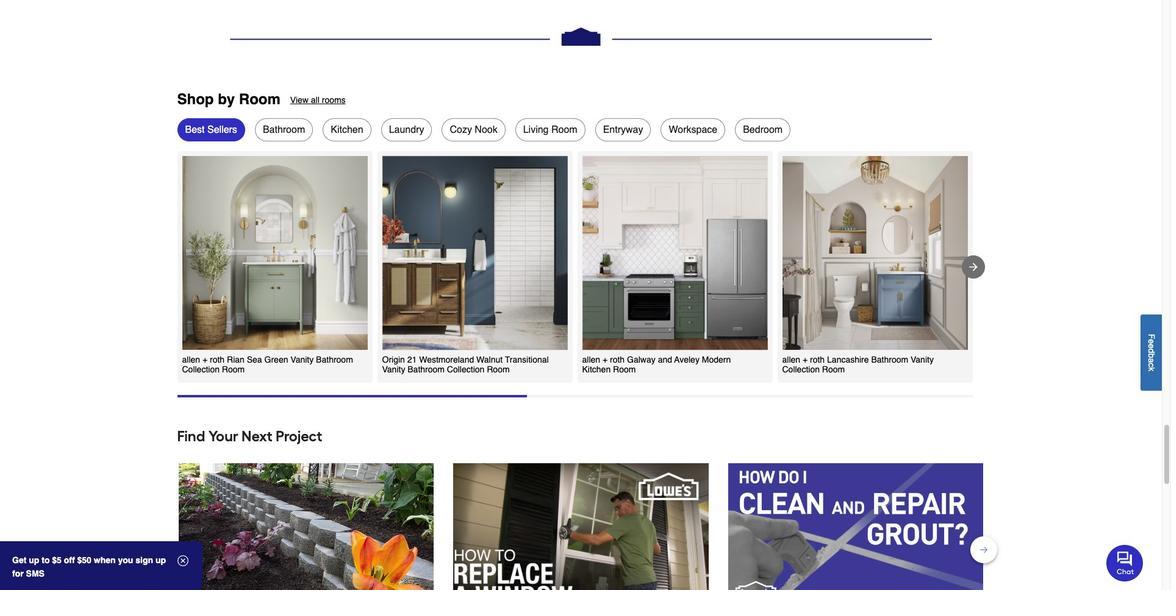 Task type: locate. For each thing, give the bounding box(es) containing it.
+ left lancashire
[[803, 355, 808, 365]]

kitchen
[[331, 124, 363, 135], [582, 365, 611, 375]]

1 horizontal spatial +
[[603, 355, 608, 365]]

room down galway
[[611, 365, 636, 375]]

find your next project
[[177, 428, 322, 445]]

$5
[[52, 556, 62, 566]]

1 roth from the left
[[210, 355, 225, 365]]

1 horizontal spatial up
[[156, 556, 166, 566]]

1 allen from the left
[[182, 355, 200, 365]]

a
[[1147, 358, 1157, 363]]

2 horizontal spatial allen + roth
[[782, 355, 825, 365]]

bathroom down view
[[263, 124, 305, 135]]

up
[[29, 556, 39, 566], [156, 556, 166, 566]]

room for westmoreland walnut transitional vanity bathroom collection
[[485, 365, 510, 375]]

1 allen + roth from the left
[[182, 355, 225, 365]]

best sellers
[[185, 124, 237, 135]]

2 allen from the left
[[582, 355, 600, 365]]

collection inside westmoreland walnut transitional vanity bathroom collection
[[447, 365, 485, 375]]

2 horizontal spatial roth
[[810, 355, 825, 365]]

vanity for green
[[291, 355, 314, 365]]

1 horizontal spatial roth
[[610, 355, 625, 365]]

allen
[[182, 355, 200, 365], [582, 355, 600, 365], [782, 355, 801, 365]]

0 horizontal spatial collection
[[182, 365, 220, 375]]

allen + roth
[[182, 355, 225, 365], [582, 355, 625, 365], [782, 355, 825, 365]]

b
[[1147, 353, 1157, 358]]

room right by
[[239, 91, 281, 108]]

room for rian sea green vanity bathroom collection
[[220, 365, 245, 375]]

f
[[1147, 334, 1157, 339]]

origin
[[382, 355, 405, 365]]

e up d
[[1147, 339, 1157, 344]]

room for galway and aveley modern kitchen
[[611, 365, 636, 375]]

transitional
[[505, 355, 549, 365]]

rian sea green vanity bathroom collection
[[182, 355, 353, 375]]

e up b
[[1147, 344, 1157, 349]]

collection for rian
[[182, 365, 220, 375]]

modern
[[702, 355, 731, 365]]

1 vertical spatial kitchen
[[582, 365, 611, 375]]

allen + roth for lancashire bathroom vanity collection
[[782, 355, 825, 365]]

3 + from the left
[[803, 355, 808, 365]]

roth left galway
[[610, 355, 625, 365]]

0 vertical spatial kitchen
[[331, 124, 363, 135]]

vanity inside westmoreland walnut transitional vanity bathroom collection
[[382, 365, 405, 375]]

room down lancashire
[[820, 365, 845, 375]]

allen + roth left lancashire
[[782, 355, 825, 365]]

allen + roth left rian
[[182, 355, 225, 365]]

next
[[242, 428, 272, 445]]

rooms
[[322, 95, 346, 105]]

0 horizontal spatial roth
[[210, 355, 225, 365]]

roth for lancashire
[[810, 355, 825, 365]]

scrollbar
[[177, 395, 527, 398]]

1 horizontal spatial kitchen
[[582, 365, 611, 375]]

3 roth from the left
[[810, 355, 825, 365]]

for
[[12, 569, 24, 579]]

allen + roth for galway and aveley modern kitchen
[[582, 355, 625, 365]]

0 horizontal spatial up
[[29, 556, 39, 566]]

2 horizontal spatial vanity
[[911, 355, 934, 365]]

c
[[1147, 363, 1157, 367]]

vanity
[[291, 355, 314, 365], [911, 355, 934, 365], [382, 365, 405, 375]]

shop by room
[[177, 91, 281, 108]]

living
[[523, 124, 549, 135]]

collection inside rian sea green vanity bathroom collection
[[182, 365, 220, 375]]

2 up from the left
[[156, 556, 166, 566]]

1 horizontal spatial collection
[[447, 365, 485, 375]]

2 collection from the left
[[447, 365, 485, 375]]

2 horizontal spatial allen
[[782, 355, 801, 365]]

up left to
[[29, 556, 39, 566]]

3 allen from the left
[[782, 355, 801, 365]]

2 horizontal spatial collection
[[782, 365, 820, 375]]

bathroom
[[263, 124, 305, 135], [316, 355, 353, 365], [871, 355, 909, 365], [408, 365, 445, 375]]

living room
[[523, 124, 578, 135]]

cozy
[[450, 124, 472, 135]]

2 e from the top
[[1147, 344, 1157, 349]]

collection for westmoreland
[[447, 365, 485, 375]]

k
[[1147, 367, 1157, 371]]

0 horizontal spatial vanity
[[291, 355, 314, 365]]

vanity inside rian sea green vanity bathroom collection
[[291, 355, 314, 365]]

+ left galway
[[603, 355, 608, 365]]

2 horizontal spatial +
[[803, 355, 808, 365]]

room down rian
[[220, 365, 245, 375]]

view
[[290, 95, 309, 105]]

find
[[177, 428, 205, 445]]

a centered blue outline of the lowe's logo with page-divider lines extending left and right. image
[[177, 22, 985, 53]]

all
[[311, 95, 320, 105]]

e
[[1147, 339, 1157, 344], [1147, 344, 1157, 349]]

3 allen + roth from the left
[[782, 355, 825, 365]]

roth left lancashire
[[810, 355, 825, 365]]

$50
[[77, 556, 91, 566]]

+ left rian
[[203, 355, 208, 365]]

best
[[185, 124, 205, 135]]

bathroom down 21
[[408, 365, 445, 375]]

to
[[42, 556, 50, 566]]

aveley
[[674, 355, 700, 365]]

1 + from the left
[[203, 355, 208, 365]]

1 horizontal spatial vanity
[[382, 365, 405, 375]]

1 collection from the left
[[182, 365, 220, 375]]

2 allen + roth from the left
[[582, 355, 625, 365]]

0 horizontal spatial allen + roth
[[182, 355, 225, 365]]

allen left lancashire
[[782, 355, 801, 365]]

3 collection from the left
[[782, 365, 820, 375]]

find your next project heading
[[177, 424, 985, 449]]

1 horizontal spatial allen + roth
[[582, 355, 625, 365]]

2 + from the left
[[603, 355, 608, 365]]

sign
[[136, 556, 153, 566]]

bedroom
[[743, 124, 783, 135]]

roth
[[210, 355, 225, 365], [610, 355, 625, 365], [810, 355, 825, 365]]

bathroom inside westmoreland walnut transitional vanity bathroom collection
[[408, 365, 445, 375]]

room
[[239, 91, 281, 108], [552, 124, 578, 135], [220, 365, 245, 375], [485, 365, 510, 375], [611, 365, 636, 375], [820, 365, 845, 375]]

0 horizontal spatial allen
[[182, 355, 200, 365]]

roth left rian
[[210, 355, 225, 365]]

bathroom right lancashire
[[871, 355, 909, 365]]

allen + roth left galway
[[582, 355, 625, 365]]

0 horizontal spatial +
[[203, 355, 208, 365]]

bathroom right green
[[316, 355, 353, 365]]

1 horizontal spatial allen
[[582, 355, 600, 365]]

collection
[[182, 365, 220, 375], [447, 365, 485, 375], [782, 365, 820, 375]]

2 roth from the left
[[610, 355, 625, 365]]

lancashire bathroom vanity collection
[[782, 355, 934, 375]]

rian
[[227, 355, 245, 365]]

workspace
[[669, 124, 718, 135]]

+
[[203, 355, 208, 365], [603, 355, 608, 365], [803, 355, 808, 365]]

allen left galway
[[582, 355, 600, 365]]

room down walnut
[[485, 365, 510, 375]]

up right sign
[[156, 556, 166, 566]]

allen left rian
[[182, 355, 200, 365]]

chat invite button image
[[1107, 545, 1144, 582]]



Task type: describe. For each thing, give the bounding box(es) containing it.
allen for rian sea green vanity bathroom collection
[[182, 355, 200, 365]]

origin 21
[[382, 355, 417, 365]]

roth for rian
[[210, 355, 225, 365]]

roth for galway
[[610, 355, 625, 365]]

green
[[264, 355, 288, 365]]

allen + roth for rian sea green vanity bathroom collection
[[182, 355, 225, 365]]

view all rooms
[[290, 95, 346, 105]]

cozy nook
[[450, 124, 498, 135]]

allen for lancashire bathroom vanity collection
[[782, 355, 801, 365]]

bathroom inside lancashire bathroom vanity collection
[[871, 355, 909, 365]]

lancashire
[[827, 355, 869, 365]]

laundry
[[389, 124, 424, 135]]

view all rooms link
[[290, 92, 346, 108]]

when
[[94, 556, 116, 566]]

kitchen inside the galway and aveley modern kitchen
[[582, 365, 611, 375]]

vanity inside lancashire bathroom vanity collection
[[911, 355, 934, 365]]

f e e d b a c k
[[1147, 334, 1157, 371]]

you
[[118, 556, 133, 566]]

f e e d b a c k button
[[1141, 315, 1162, 391]]

+ for galway
[[603, 355, 608, 365]]

entryway
[[603, 124, 643, 135]]

project
[[276, 428, 322, 445]]

by
[[218, 91, 235, 108]]

and
[[658, 355, 672, 365]]

get up to $5 off $50 when you sign up for sms
[[12, 556, 166, 579]]

westmoreland walnut transitional vanity bathroom collection
[[382, 355, 549, 375]]

galway
[[627, 355, 656, 365]]

sea
[[247, 355, 262, 365]]

room right the living
[[552, 124, 578, 135]]

your
[[208, 428, 238, 445]]

galway and aveley modern kitchen
[[582, 355, 731, 375]]

collection inside lancashire bathroom vanity collection
[[782, 365, 820, 375]]

walnut
[[477, 355, 503, 365]]

+ for rian
[[203, 355, 208, 365]]

get
[[12, 556, 26, 566]]

bathroom inside rian sea green vanity bathroom collection
[[316, 355, 353, 365]]

shop
[[177, 91, 214, 108]]

arrow right image
[[967, 261, 980, 273]]

d
[[1147, 349, 1157, 353]]

off
[[64, 556, 75, 566]]

nook
[[475, 124, 498, 135]]

allen for galway and aveley modern kitchen
[[582, 355, 600, 365]]

+ for lancashire
[[803, 355, 808, 365]]

1 up from the left
[[29, 556, 39, 566]]

1 e from the top
[[1147, 339, 1157, 344]]

vanity for transitional
[[382, 365, 405, 375]]

room for lancashire bathroom vanity collection
[[820, 365, 845, 375]]

westmoreland
[[419, 355, 474, 365]]

21
[[407, 355, 417, 365]]

sms
[[26, 569, 44, 579]]

0 horizontal spatial kitchen
[[331, 124, 363, 135]]

sellers
[[207, 124, 237, 135]]



Task type: vqa. For each thing, say whether or not it's contained in the screenshot.
Pet Kennels & Crates link
no



